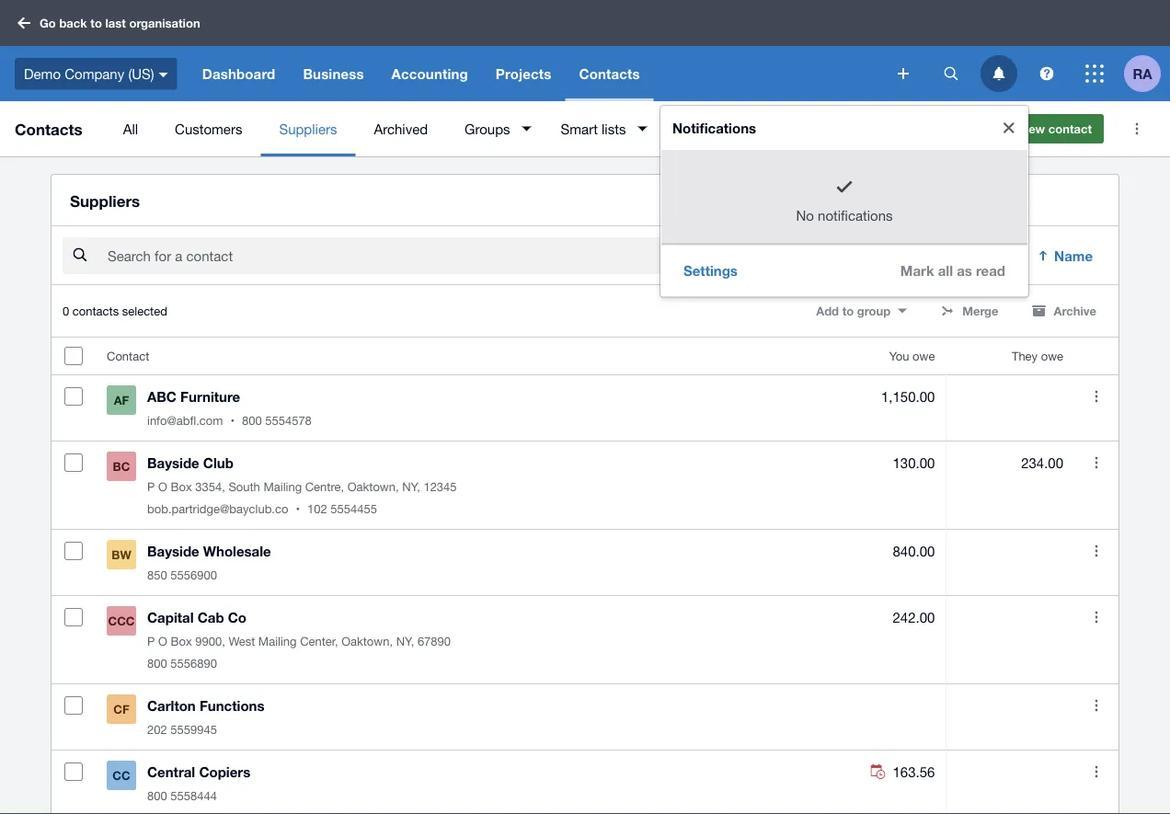 Task type: describe. For each thing, give the bounding box(es) containing it.
abc
[[147, 389, 177, 405]]

suppliers button
[[261, 101, 356, 156]]

you
[[890, 349, 910, 363]]

contacts button
[[565, 46, 654, 101]]

bc
[[113, 459, 130, 474]]

capital cab co p o box 9900, west mailing center, oaktown, ny, 67890 800 5556890
[[147, 609, 451, 671]]

1,150.00
[[882, 389, 935, 405]]

ny, inside bayside club p o box 3354, south mailing centre, oaktown, ny, 12345 bob.partridge@bayclub.co • 102 5554455
[[402, 480, 420, 494]]

business
[[303, 65, 364, 82]]

name button
[[1025, 238, 1108, 274]]

groups button
[[446, 101, 542, 156]]

svg image inside demo company (us) popup button
[[159, 72, 168, 77]]

notifications
[[818, 207, 893, 224]]

2 horizontal spatial svg image
[[1086, 64, 1104, 83]]

130.00 link
[[893, 452, 935, 474]]

company
[[65, 66, 124, 82]]

af
[[114, 393, 129, 407]]

0 horizontal spatial suppliers
[[70, 191, 140, 210]]

you owe
[[890, 349, 935, 363]]

club
[[203, 455, 234, 471]]

they owe
[[1012, 349, 1064, 363]]

south
[[229, 480, 260, 494]]

no
[[796, 207, 814, 224]]

5556890
[[171, 656, 217, 671]]

contacts inside 'popup button'
[[579, 65, 640, 82]]

they
[[1012, 349, 1038, 363]]

840.00 link
[[893, 540, 935, 562]]

as
[[957, 263, 972, 279]]

0
[[63, 304, 69, 318]]

new contact
[[1020, 121, 1092, 136]]

suppliers inside button
[[279, 121, 337, 137]]

west
[[229, 634, 255, 648]]

read
[[976, 263, 1006, 279]]

0 contacts selected
[[63, 304, 167, 318]]

archived button
[[356, 101, 446, 156]]

last
[[105, 16, 126, 30]]

no notifications
[[796, 207, 893, 224]]

archive button
[[1021, 296, 1108, 326]]

accounting button
[[378, 46, 482, 101]]

800 inside abc furniture info@abfl.com • 800 5554578
[[242, 413, 262, 428]]

850
[[147, 568, 167, 582]]

demo company (us)
[[24, 66, 154, 82]]

box inside 'capital cab co p o box 9900, west mailing center, oaktown, ny, 67890 800 5556890'
[[171, 634, 192, 648]]

Search for a contact field
[[106, 239, 1014, 273]]

owe for you owe
[[913, 349, 935, 363]]

svg image inside the go back to last organisation link
[[17, 17, 30, 29]]

banner containing dashboard
[[0, 0, 1170, 297]]

group
[[857, 304, 891, 318]]

• inside bayside club p o box 3354, south mailing centre, oaktown, ny, 12345 bob.partridge@bayclub.co • 102 5554455
[[296, 502, 300, 516]]

co
[[228, 609, 247, 626]]

102
[[307, 502, 327, 516]]

bayside for bayside wholesale
[[147, 543, 199, 560]]

more row options image for wholesale
[[1078, 533, 1115, 570]]

840.00
[[893, 543, 935, 559]]

mark all as read button
[[886, 253, 1020, 289]]

owe for they owe
[[1041, 349, 1064, 363]]

ccc
[[108, 614, 135, 628]]

130.00
[[893, 455, 935, 471]]

more row options image for copiers
[[1078, 754, 1115, 791]]

dashboard link
[[188, 46, 289, 101]]

mailing inside 'capital cab co p o box 9900, west mailing center, oaktown, ny, 67890 800 5556890'
[[258, 634, 297, 648]]

cab
[[198, 609, 224, 626]]

menu containing all
[[105, 101, 993, 156]]

9900,
[[195, 634, 225, 648]]

merge button
[[930, 296, 1010, 326]]

groups
[[465, 121, 510, 137]]

contact
[[1049, 121, 1092, 136]]

organisation
[[129, 16, 200, 30]]

oaktown, inside bayside club p o box 3354, south mailing centre, oaktown, ny, 12345 bob.partridge@bayclub.co • 102 5554455
[[348, 480, 399, 494]]

actions menu image
[[1119, 110, 1156, 147]]

centre,
[[305, 480, 344, 494]]

to inside "popup button"
[[843, 304, 854, 318]]

(us)
[[128, 66, 154, 82]]

info@abfl.com
[[147, 413, 223, 428]]

new contact button
[[1008, 114, 1104, 144]]

ra
[[1133, 65, 1153, 82]]

all button
[[105, 101, 156, 156]]

add
[[816, 304, 839, 318]]

1 horizontal spatial svg image
[[1040, 67, 1054, 81]]

group containing notifications
[[661, 106, 1029, 297]]

mailing inside bayside club p o box 3354, south mailing centre, oaktown, ny, 12345 bob.partridge@bayclub.co • 102 5554455
[[264, 480, 302, 494]]

163.56 link
[[871, 761, 935, 783]]

business button
[[289, 46, 378, 101]]

5556900
[[171, 568, 217, 582]]

o inside 'capital cab co p o box 9900, west mailing center, oaktown, ny, 67890 800 5556890'
[[158, 634, 167, 648]]

5558444
[[171, 789, 217, 803]]

contact
[[107, 349, 149, 363]]

202
[[147, 723, 167, 737]]

merge
[[963, 304, 999, 318]]

mark
[[901, 263, 934, 279]]

go back to last organisation
[[40, 16, 200, 30]]

central copiers 800 5558444
[[147, 764, 250, 803]]



Task type: vqa. For each thing, say whether or not it's contained in the screenshot.
Enter a contact, amount, reference or quote number field
no



Task type: locate. For each thing, give the bounding box(es) containing it.
0 horizontal spatial •
[[230, 413, 235, 428]]

projects button
[[482, 46, 565, 101]]

o inside bayside club p o box 3354, south mailing centre, oaktown, ny, 12345 bob.partridge@bayclub.co • 102 5554455
[[158, 480, 167, 494]]

back
[[59, 16, 87, 30]]

242.00
[[893, 609, 935, 625]]

settings
[[684, 263, 738, 279]]

•
[[230, 413, 235, 428], [296, 502, 300, 516]]

0 horizontal spatial to
[[91, 16, 102, 30]]

bayside
[[147, 455, 199, 471], [147, 543, 199, 560]]

1 vertical spatial more row options image
[[1078, 599, 1115, 636]]

2 vertical spatial 800
[[147, 789, 167, 803]]

svg image left go
[[17, 17, 30, 29]]

800 down central
[[147, 789, 167, 803]]

dashboard
[[202, 65, 275, 82]]

o left 3354,
[[158, 480, 167, 494]]

settings button
[[669, 253, 753, 289]]

mark all as read
[[901, 263, 1006, 279]]

box inside bayside club p o box 3354, south mailing centre, oaktown, ny, 12345 bob.partridge@bayclub.co • 102 5554455
[[171, 480, 192, 494]]

owe right you
[[913, 349, 935, 363]]

2 box from the top
[[171, 634, 192, 648]]

242.00 link
[[893, 607, 935, 629]]

800 inside 'capital cab co p o box 9900, west mailing center, oaktown, ny, 67890 800 5556890'
[[147, 656, 167, 671]]

to right add
[[843, 304, 854, 318]]

bayside wholesale 850 5556900
[[147, 543, 271, 582]]

oaktown, right the 'center,'
[[342, 634, 393, 648]]

3354,
[[195, 480, 225, 494]]

to
[[91, 16, 102, 30], [843, 304, 854, 318]]

1 more row options image from the top
[[1078, 445, 1115, 481]]

capital
[[147, 609, 194, 626]]

234.00 link
[[1021, 452, 1064, 474]]

0 vertical spatial to
[[91, 16, 102, 30]]

center,
[[300, 634, 338, 648]]

svg image up new contact
[[1040, 67, 1054, 81]]

1 vertical spatial suppliers
[[70, 191, 140, 210]]

1 vertical spatial o
[[158, 634, 167, 648]]

more row options image for bayside club
[[1078, 445, 1115, 481]]

demo
[[24, 66, 61, 82]]

2 bayside from the top
[[147, 543, 199, 560]]

smart lists
[[561, 121, 626, 137]]

carlton functions 202 5559945
[[147, 698, 265, 737]]

1,150.00 link
[[882, 386, 935, 408]]

800 left 5556890
[[147, 656, 167, 671]]

0 vertical spatial contacts
[[579, 65, 640, 82]]

0 vertical spatial 800
[[242, 413, 262, 428]]

group
[[661, 106, 1029, 297]]

go back to last organisation link
[[11, 7, 211, 39]]

bayside up 850
[[147, 543, 199, 560]]

o
[[158, 480, 167, 494], [158, 634, 167, 648]]

furniture
[[180, 389, 240, 405]]

central
[[147, 764, 195, 780]]

0 vertical spatial suppliers
[[279, 121, 337, 137]]

1 p from the top
[[147, 480, 155, 494]]

0 vertical spatial box
[[171, 480, 192, 494]]

svg image
[[945, 67, 958, 81], [993, 67, 1005, 81], [898, 68, 909, 79], [159, 72, 168, 77]]

1 o from the top
[[158, 480, 167, 494]]

mailing
[[264, 480, 302, 494], [258, 634, 297, 648]]

copiers
[[199, 764, 250, 780]]

2 o from the top
[[158, 634, 167, 648]]

smart lists button
[[542, 101, 658, 156]]

more row options image for furniture
[[1078, 378, 1115, 415]]

0 horizontal spatial svg image
[[17, 17, 30, 29]]

oaktown,
[[348, 480, 399, 494], [342, 634, 393, 648]]

1 vertical spatial ny,
[[396, 634, 414, 648]]

p down capital
[[147, 634, 155, 648]]

800 left 5554578
[[242, 413, 262, 428]]

all
[[938, 263, 953, 279]]

2 owe from the left
[[1041, 349, 1064, 363]]

selected
[[122, 304, 167, 318]]

more row options image
[[1078, 378, 1115, 415], [1078, 533, 1115, 570], [1078, 688, 1115, 724], [1078, 754, 1115, 791]]

new
[[1020, 121, 1045, 136]]

abc furniture info@abfl.com • 800 5554578
[[147, 389, 312, 428]]

bob.partridge@bayclub.co
[[147, 502, 288, 516]]

1 horizontal spatial to
[[843, 304, 854, 318]]

0 vertical spatial bayside
[[147, 455, 199, 471]]

0 vertical spatial oaktown,
[[348, 480, 399, 494]]

ny, inside 'capital cab co p o box 9900, west mailing center, oaktown, ny, 67890 800 5556890'
[[396, 634, 414, 648]]

bayside up 3354,
[[147, 455, 199, 471]]

smart
[[561, 121, 598, 137]]

1 vertical spatial •
[[296, 502, 300, 516]]

customers button
[[156, 101, 261, 156]]

name
[[1055, 248, 1093, 264]]

menu
[[105, 101, 993, 156]]

suppliers down business on the top left of page
[[279, 121, 337, 137]]

0 vertical spatial more row options image
[[1078, 445, 1115, 481]]

1 box from the top
[[171, 480, 192, 494]]

bayside for bayside club
[[147, 455, 199, 471]]

bw
[[112, 548, 131, 562]]

more row options image for functions
[[1078, 688, 1115, 724]]

1 vertical spatial contacts
[[15, 120, 83, 138]]

5554455
[[331, 502, 377, 516]]

800 inside central copiers 800 5558444
[[147, 789, 167, 803]]

1 vertical spatial oaktown,
[[342, 634, 393, 648]]

0 vertical spatial ny,
[[402, 480, 420, 494]]

1 vertical spatial 800
[[147, 656, 167, 671]]

bayside inside bayside club p o box 3354, south mailing centre, oaktown, ny, 12345 bob.partridge@bayclub.co • 102 5554455
[[147, 455, 199, 471]]

1 horizontal spatial contacts
[[579, 65, 640, 82]]

more row options image
[[1078, 445, 1115, 481], [1078, 599, 1115, 636]]

mailing right south
[[264, 480, 302, 494]]

1 more row options image from the top
[[1078, 378, 1115, 415]]

archive
[[1054, 304, 1097, 318]]

o down capital
[[158, 634, 167, 648]]

navigation containing dashboard
[[188, 46, 885, 101]]

1 vertical spatial p
[[147, 634, 155, 648]]

wholesale
[[203, 543, 271, 560]]

to left the last
[[91, 16, 102, 30]]

archived
[[374, 121, 428, 137]]

bayside club p o box 3354, south mailing centre, oaktown, ny, 12345 bob.partridge@bayclub.co • 102 5554455
[[147, 455, 457, 516]]

contact list table element
[[52, 338, 1119, 814]]

projects
[[496, 65, 552, 82]]

• down furniture
[[230, 413, 235, 428]]

5554578
[[265, 413, 312, 428]]

0 vertical spatial •
[[230, 413, 235, 428]]

cf
[[113, 702, 129, 717]]

accounting
[[392, 65, 468, 82]]

ra button
[[1124, 46, 1170, 101]]

163.56
[[893, 764, 935, 780]]

0 horizontal spatial contacts
[[15, 120, 83, 138]]

svg image
[[17, 17, 30, 29], [1086, 64, 1104, 83], [1040, 67, 1054, 81]]

ny,
[[402, 480, 420, 494], [396, 634, 414, 648]]

suppliers down all button
[[70, 191, 140, 210]]

bayside inside bayside wholesale 850 5556900
[[147, 543, 199, 560]]

customers
[[175, 121, 242, 137]]

1 vertical spatial to
[[843, 304, 854, 318]]

notifications
[[673, 120, 756, 136]]

2 more row options image from the top
[[1078, 533, 1115, 570]]

p left 3354,
[[147, 480, 155, 494]]

contacts up lists
[[579, 65, 640, 82]]

234.00
[[1021, 455, 1064, 471]]

oaktown, up 5554455
[[348, 480, 399, 494]]

1 vertical spatial box
[[171, 634, 192, 648]]

p inside bayside club p o box 3354, south mailing centre, oaktown, ny, 12345 bob.partridge@bayclub.co • 102 5554455
[[147, 480, 155, 494]]

go
[[40, 16, 56, 30]]

contacts down demo at left top
[[15, 120, 83, 138]]

0 horizontal spatial owe
[[913, 349, 935, 363]]

cc
[[113, 769, 130, 783]]

4 more row options image from the top
[[1078, 754, 1115, 791]]

12345
[[424, 480, 457, 494]]

• left 102
[[296, 502, 300, 516]]

1 vertical spatial mailing
[[258, 634, 297, 648]]

1 vertical spatial bayside
[[147, 543, 199, 560]]

ny, left '12345'
[[402, 480, 420, 494]]

0 vertical spatial p
[[147, 480, 155, 494]]

navigation
[[188, 46, 885, 101]]

1 horizontal spatial owe
[[1041, 349, 1064, 363]]

0 vertical spatial mailing
[[264, 480, 302, 494]]

oaktown, inside 'capital cab co p o box 9900, west mailing center, oaktown, ny, 67890 800 5556890'
[[342, 634, 393, 648]]

2 p from the top
[[147, 634, 155, 648]]

0 vertical spatial o
[[158, 480, 167, 494]]

svg image left ra
[[1086, 64, 1104, 83]]

ny, left 67890
[[396, 634, 414, 648]]

mailing right west
[[258, 634, 297, 648]]

5559945
[[171, 723, 217, 737]]

more row options image for capital cab co
[[1078, 599, 1115, 636]]

1 horizontal spatial suppliers
[[279, 121, 337, 137]]

• inside abc furniture info@abfl.com • 800 5554578
[[230, 413, 235, 428]]

banner
[[0, 0, 1170, 297]]

functions
[[200, 698, 265, 714]]

1 owe from the left
[[913, 349, 935, 363]]

3 more row options image from the top
[[1078, 688, 1115, 724]]

owe right they
[[1041, 349, 1064, 363]]

box up 5556890
[[171, 634, 192, 648]]

p inside 'capital cab co p o box 9900, west mailing center, oaktown, ny, 67890 800 5556890'
[[147, 634, 155, 648]]

800
[[242, 413, 262, 428], [147, 656, 167, 671], [147, 789, 167, 803]]

all
[[123, 121, 138, 137]]

box left 3354,
[[171, 480, 192, 494]]

owe
[[913, 349, 935, 363], [1041, 349, 1064, 363]]

contacts
[[73, 304, 119, 318]]

add to group
[[816, 304, 891, 318]]

1 horizontal spatial •
[[296, 502, 300, 516]]

lists
[[602, 121, 626, 137]]

1 bayside from the top
[[147, 455, 199, 471]]

2 more row options image from the top
[[1078, 599, 1115, 636]]



